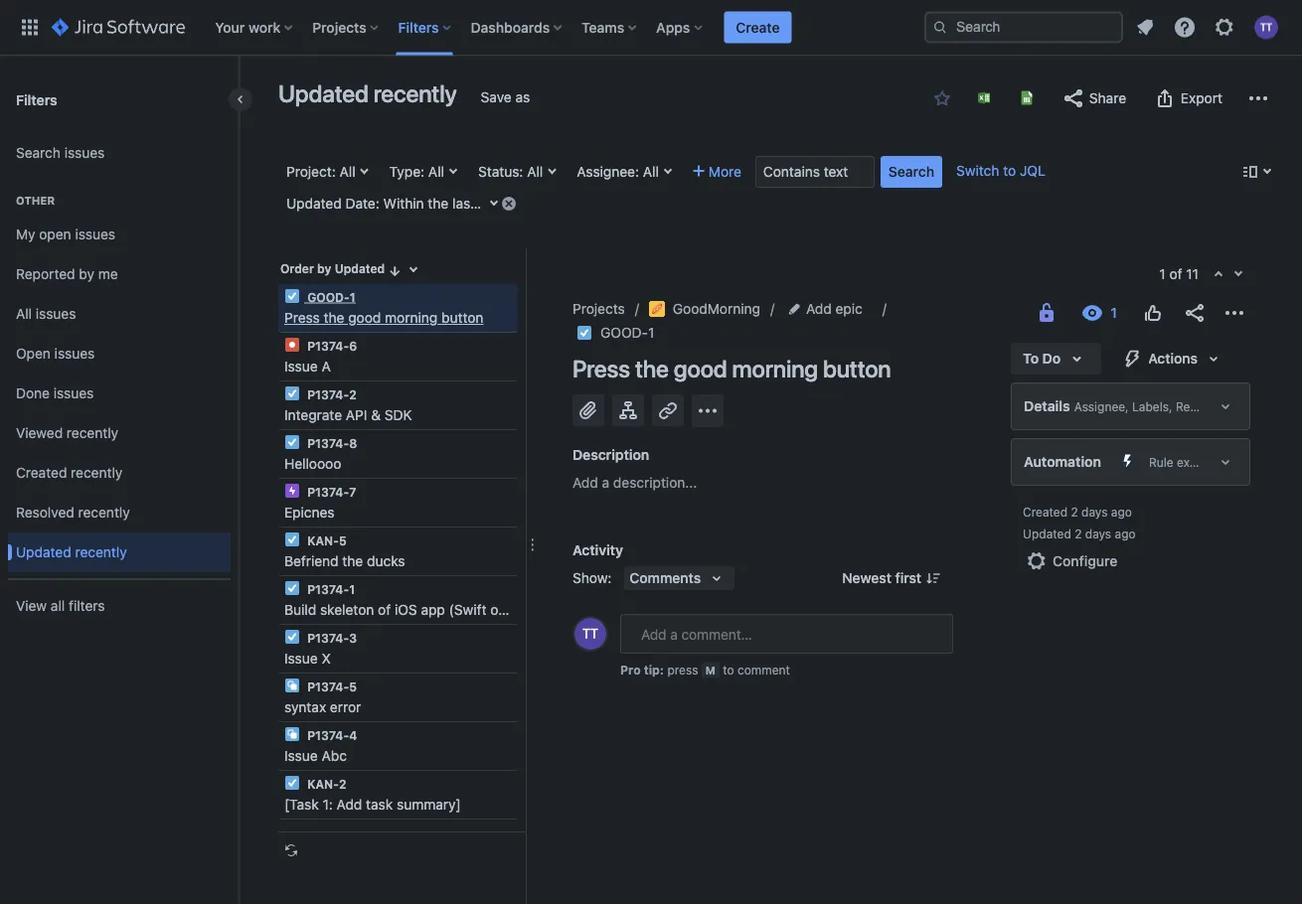 Task type: locate. For each thing, give the bounding box(es) containing it.
2 up configure link
[[1071, 505, 1078, 519]]

1 horizontal spatial press
[[573, 355, 630, 383]]

all
[[339, 164, 355, 180], [428, 164, 444, 180], [527, 164, 543, 180], [643, 164, 659, 180], [16, 306, 32, 322]]

task image up befriend
[[284, 532, 300, 548]]

1 vertical spatial projects
[[573, 301, 625, 317]]

0 vertical spatial filters
[[398, 19, 439, 35]]

subtask image
[[284, 678, 300, 694]]

button
[[441, 310, 484, 326], [823, 355, 891, 383]]

p1374- up a
[[307, 339, 349, 353]]

5 p1374- from the top
[[307, 582, 349, 596]]

updated down the resolved
[[16, 544, 71, 561]]

vote options: no one has voted for this issue yet. image
[[1141, 301, 1165, 325]]

of
[[1169, 266, 1182, 282], [378, 602, 391, 618]]

morning down add epic dropdown button on the right top of the page
[[732, 355, 818, 383]]

search
[[16, 145, 61, 161], [889, 164, 934, 180]]

0 horizontal spatial 5
[[339, 534, 347, 548]]

projects up good-1 link on the top
[[573, 301, 625, 317]]

updated inside created 2 days ago updated 2 days ago
[[1023, 527, 1071, 541]]

0 horizontal spatial created
[[16, 465, 67, 481]]

filters inside popup button
[[398, 19, 439, 35]]

task image up issue x
[[284, 629, 300, 645]]

your work button
[[209, 11, 300, 43]]

p1374-6
[[304, 339, 357, 353]]

0 horizontal spatial of
[[378, 602, 391, 618]]

1 vertical spatial ago
[[1115, 527, 1136, 541]]

1 vertical spatial updated recently
[[16, 544, 127, 561]]

2 for created 2 days ago updated 2 days ago
[[1071, 505, 1078, 519]]

next issue 'p1374-6' ( type 'j' ) image
[[1231, 266, 1246, 282]]

recently down viewed recently link
[[71, 465, 123, 481]]

p1374- up x
[[307, 631, 349, 645]]

labels,
[[1132, 400, 1172, 413]]

add a description...
[[573, 475, 697, 491]]

p1374- up integrate
[[307, 388, 349, 402]]

projects for projects dropdown button
[[312, 19, 366, 35]]

1 vertical spatial of
[[378, 602, 391, 618]]

0 vertical spatial 5
[[339, 534, 347, 548]]

updated down projects dropdown button
[[278, 80, 368, 107]]

1 vertical spatial kan-
[[307, 777, 339, 791]]

kan- up befriend
[[307, 534, 339, 548]]

your work
[[215, 19, 281, 35]]

by
[[317, 262, 331, 276], [79, 266, 94, 282]]

all right 'type:'
[[428, 164, 444, 180]]

p1374-7
[[304, 485, 356, 499]]

1 horizontal spatial projects
[[573, 301, 625, 317]]

pro
[[620, 663, 641, 677]]

order by updated link
[[278, 256, 405, 280]]

resolved recently
[[16, 505, 130, 521]]

issues for search issues
[[64, 145, 105, 161]]

0 vertical spatial of
[[1169, 266, 1182, 282]]

0 horizontal spatial press
[[284, 310, 320, 326]]

1 right last
[[479, 195, 485, 212]]

1 vertical spatial 5
[[349, 680, 357, 694]]

press up the attach image
[[573, 355, 630, 383]]

build
[[284, 602, 316, 618]]

1 horizontal spatial add
[[573, 475, 598, 491]]

add inside add epic dropdown button
[[806, 301, 832, 317]]

0 horizontal spatial projects
[[312, 19, 366, 35]]

updated recently link
[[8, 533, 231, 573]]

all for assignee: all
[[643, 164, 659, 180]]

1 horizontal spatial created
[[1023, 505, 1068, 519]]

0 vertical spatial projects
[[312, 19, 366, 35]]

kan- for befriend
[[307, 534, 339, 548]]

p1374- up epicnes
[[307, 485, 349, 499]]

add epic button
[[784, 297, 869, 321]]

recently down created recently link
[[78, 505, 130, 521]]

to right m
[[723, 663, 734, 677]]

press up bug icon
[[284, 310, 320, 326]]

ducks
[[367, 553, 405, 570]]

good- down order by updated
[[307, 290, 350, 304]]

days
[[1081, 505, 1108, 519], [1085, 527, 1111, 541]]

0 horizontal spatial press the good morning button
[[284, 310, 484, 326]]

to left jql
[[1003, 163, 1016, 179]]

5 up error
[[349, 680, 357, 694]]

save as button
[[471, 82, 540, 113]]

activity
[[573, 542, 623, 559]]

projects for projects link
[[573, 301, 625, 317]]

1 horizontal spatial press the good morning button
[[573, 355, 891, 383]]

7 p1374- from the top
[[307, 680, 349, 694]]

0 vertical spatial kan-
[[307, 534, 339, 548]]

updated recently down projects dropdown button
[[278, 80, 457, 107]]

1 of 11
[[1159, 266, 1199, 282]]

0 horizontal spatial add
[[337, 797, 362, 813]]

create
[[736, 19, 780, 35]]

1 horizontal spatial morning
[[732, 355, 818, 383]]

open issues
[[16, 346, 95, 362]]

4 p1374- from the top
[[307, 485, 349, 499]]

1 horizontal spatial search
[[889, 164, 934, 180]]

good-1 down order by updated
[[304, 290, 355, 304]]

automation element
[[1011, 438, 1250, 486]]

1 horizontal spatial good-1
[[600, 325, 654, 341]]

1 horizontal spatial button
[[823, 355, 891, 383]]

export button
[[1143, 82, 1233, 114]]

1 task image from the top
[[284, 532, 300, 548]]

good-1 down projects link
[[600, 325, 654, 341]]

by for reported
[[79, 266, 94, 282]]

0 vertical spatial button
[[441, 310, 484, 326]]

sdk
[[385, 407, 412, 423]]

0 vertical spatial add
[[806, 301, 832, 317]]

good- left copy link to issue image
[[600, 325, 648, 341]]

0 vertical spatial issue
[[284, 358, 318, 375]]

0 vertical spatial ago
[[1111, 505, 1132, 519]]

0 horizontal spatial good-1
[[304, 290, 355, 304]]

search left switch
[[889, 164, 934, 180]]

status:
[[478, 164, 523, 180]]

issue left x
[[284, 651, 318, 667]]

6 p1374- from the top
[[307, 631, 349, 645]]

task image up build
[[284, 580, 300, 596]]

share image
[[1183, 301, 1207, 325]]

1 vertical spatial search
[[889, 164, 934, 180]]

by left me
[[79, 266, 94, 282]]

issues for open issues
[[54, 346, 95, 362]]

kan- for [task
[[307, 777, 339, 791]]

description...
[[613, 475, 697, 491]]

p1374- for integrate api & sdk
[[307, 388, 349, 402]]

1 horizontal spatial 5
[[349, 680, 357, 694]]

2 kan- from the top
[[307, 777, 339, 791]]

good-1
[[304, 290, 355, 304], [600, 325, 654, 341]]

profile image of terry turtle image
[[575, 618, 606, 650]]

p1374- up syntax error
[[307, 680, 349, 694]]

of left 11
[[1169, 266, 1182, 282]]

p1374- for helloooo
[[307, 436, 349, 450]]

0 horizontal spatial search
[[16, 145, 61, 161]]

description
[[573, 447, 649, 463]]

updated recently down resolved recently
[[16, 544, 127, 561]]

1 vertical spatial created
[[1023, 505, 1068, 519]]

2 p1374- from the top
[[307, 388, 349, 402]]

kan-2
[[304, 777, 346, 791]]

updated up configure link
[[1023, 527, 1071, 541]]

view all filters link
[[8, 586, 231, 626]]

created for created recently
[[16, 465, 67, 481]]

task image for [task 1: add task summary]
[[284, 775, 300, 791]]

2 issue from the top
[[284, 651, 318, 667]]

p1374-4
[[304, 729, 357, 742]]

0 vertical spatial to
[[1003, 163, 1016, 179]]

the left last
[[428, 195, 449, 212]]

0 horizontal spatial good-
[[307, 290, 350, 304]]

1 vertical spatial good-1
[[600, 325, 654, 341]]

2 down abc
[[339, 777, 346, 791]]

view all filters
[[16, 598, 105, 614]]

created inside created 2 days ago updated 2 days ago
[[1023, 505, 1068, 519]]

to
[[1023, 350, 1039, 367]]

1 vertical spatial to
[[723, 663, 734, 677]]

1 p1374- from the top
[[307, 339, 349, 353]]

actions button
[[1109, 343, 1237, 375]]

recently up created recently
[[67, 425, 118, 441]]

by for order
[[317, 262, 331, 276]]

all inside other group
[[16, 306, 32, 322]]

1 vertical spatial press
[[573, 355, 630, 383]]

task image up integrate
[[284, 386, 300, 402]]

1 vertical spatial filters
[[16, 91, 57, 108]]

1 vertical spatial task image
[[284, 629, 300, 645]]

p1374- up helloooo
[[307, 436, 349, 450]]

task image
[[284, 532, 300, 548], [284, 629, 300, 645]]

all right status:
[[527, 164, 543, 180]]

1 vertical spatial add
[[573, 475, 598, 491]]

good up 6
[[348, 310, 381, 326]]

add right 1:
[[337, 797, 362, 813]]

created down viewed
[[16, 465, 67, 481]]

task image up [task
[[284, 775, 300, 791]]

task image
[[284, 288, 300, 304], [576, 325, 592, 341], [284, 386, 300, 402], [284, 434, 300, 450], [284, 580, 300, 596], [284, 775, 300, 791]]

search image
[[932, 19, 948, 35]]

syntax error
[[284, 699, 361, 716]]

do
[[1042, 350, 1061, 367]]

p1374-2
[[304, 388, 357, 402]]

copy link to issue image
[[650, 324, 666, 340]]

befriend the ducks
[[284, 553, 405, 570]]

recently down resolved recently link
[[75, 544, 127, 561]]

epic image
[[284, 483, 300, 499]]

2 horizontal spatial add
[[806, 301, 832, 317]]

1 kan- from the top
[[307, 534, 339, 548]]

switch
[[956, 163, 999, 179]]

status: all
[[478, 164, 543, 180]]

projects right "work" in the left of the page
[[312, 19, 366, 35]]

0 vertical spatial created
[[16, 465, 67, 481]]

issue down bug icon
[[284, 358, 318, 375]]

p1374- up skeleton
[[307, 582, 349, 596]]

integrate
[[284, 407, 342, 423]]

8 p1374- from the top
[[307, 729, 349, 742]]

reported by me link
[[8, 254, 231, 294]]

[task
[[284, 797, 319, 813]]

2 vertical spatial add
[[337, 797, 362, 813]]

0 vertical spatial press the good morning button
[[284, 310, 484, 326]]

ago up the configure
[[1115, 527, 1136, 541]]

all right assignee:
[[643, 164, 659, 180]]

2 up api
[[349, 388, 357, 402]]

issue down subtask image
[[284, 748, 318, 764]]

to do
[[1023, 350, 1061, 367]]

press the good morning button up add app image
[[573, 355, 891, 383]]

comment
[[737, 663, 790, 677]]

bug image
[[284, 337, 300, 353]]

add left "a"
[[573, 475, 598, 491]]

task image down the order
[[284, 288, 300, 304]]

0 vertical spatial days
[[1081, 505, 1108, 519]]

1 down goodmorning icon
[[648, 325, 654, 341]]

switch to jql
[[956, 163, 1045, 179]]

3 p1374- from the top
[[307, 436, 349, 450]]

0 vertical spatial good-1
[[304, 290, 355, 304]]

resolved
[[16, 505, 74, 521]]

add left epic
[[806, 301, 832, 317]]

3 issue from the top
[[284, 748, 318, 764]]

2 task image from the top
[[284, 629, 300, 645]]

issues for all issues
[[36, 306, 76, 322]]

1 vertical spatial good-
[[600, 325, 648, 341]]

good-
[[307, 290, 350, 304], [600, 325, 648, 341]]

created down the automation
[[1023, 505, 1068, 519]]

a
[[602, 475, 609, 491]]

0 horizontal spatial good
[[348, 310, 381, 326]]

resolved recently link
[[8, 493, 231, 533]]

1 vertical spatial issue
[[284, 651, 318, 667]]

order by updated
[[280, 262, 385, 276]]

epic
[[836, 301, 863, 317]]

attach image
[[576, 399, 600, 422]]

0 horizontal spatial by
[[79, 266, 94, 282]]

goodmorning
[[673, 301, 760, 317]]

1 issue from the top
[[284, 358, 318, 375]]

viewed
[[16, 425, 63, 441]]

good up add app image
[[674, 355, 727, 383]]

teams
[[582, 19, 624, 35]]

5 up befriend the ducks
[[339, 534, 347, 548]]

[task 1: add task summary]
[[284, 797, 461, 813]]

filters right projects dropdown button
[[398, 19, 439, 35]]

banner
[[0, 0, 1302, 56]]

p1374-
[[307, 339, 349, 353], [307, 388, 349, 402], [307, 436, 349, 450], [307, 485, 349, 499], [307, 582, 349, 596], [307, 631, 349, 645], [307, 680, 349, 694], [307, 729, 349, 742]]

1 left 11
[[1159, 266, 1166, 282]]

week
[[489, 195, 522, 212]]

all up open
[[16, 306, 32, 322]]

1 horizontal spatial filters
[[398, 19, 439, 35]]

5 for the
[[339, 534, 347, 548]]

all for status: all
[[527, 164, 543, 180]]

2 up the configure
[[1075, 527, 1082, 541]]

help image
[[1173, 15, 1197, 39]]

1 horizontal spatial updated recently
[[278, 80, 457, 107]]

1 vertical spatial morning
[[732, 355, 818, 383]]

issue abc
[[284, 748, 347, 764]]

task image for helloooo
[[284, 434, 300, 450]]

updated
[[278, 80, 368, 107], [286, 195, 342, 212], [335, 262, 385, 276], [1023, 527, 1071, 541], [16, 544, 71, 561]]

search inside button
[[889, 164, 934, 180]]

by inside other group
[[79, 266, 94, 282]]

0 horizontal spatial to
[[723, 663, 734, 677]]

jira software image
[[52, 15, 185, 39], [52, 15, 185, 39]]

my
[[16, 226, 35, 243]]

4
[[349, 729, 357, 742]]

0 horizontal spatial updated recently
[[16, 544, 127, 561]]

add a child issue image
[[616, 399, 640, 422]]

recently down filters popup button
[[373, 80, 457, 107]]

recently for updated recently link
[[75, 544, 127, 561]]

of left ios
[[378, 602, 391, 618]]

all for project: all
[[339, 164, 355, 180]]

dashboards
[[471, 19, 550, 35]]

task image up helloooo
[[284, 434, 300, 450]]

p1374- up abc
[[307, 729, 349, 742]]

projects inside dropdown button
[[312, 19, 366, 35]]

order
[[280, 262, 314, 276]]

epicnes
[[284, 504, 335, 521]]

updated recently inside other group
[[16, 544, 127, 561]]

0 horizontal spatial button
[[441, 310, 484, 326]]

7
[[349, 485, 356, 499]]

1 vertical spatial good
[[674, 355, 727, 383]]

recently
[[373, 80, 457, 107], [67, 425, 118, 441], [71, 465, 123, 481], [78, 505, 130, 521], [75, 544, 127, 561]]

remove criteria image
[[501, 195, 517, 211]]

0 horizontal spatial morning
[[385, 310, 438, 326]]

press the good morning button up 6
[[284, 310, 484, 326]]

0 vertical spatial search
[[16, 145, 61, 161]]

issues for done issues
[[53, 385, 94, 402]]

app
[[421, 602, 445, 618]]

by right the order
[[317, 262, 331, 276]]

work
[[248, 19, 281, 35]]

morning down small image
[[385, 310, 438, 326]]

1 horizontal spatial by
[[317, 262, 331, 276]]

&
[[371, 407, 381, 423]]

filters up search issues
[[16, 91, 57, 108]]

my open issues link
[[8, 215, 231, 254]]

1 vertical spatial button
[[823, 355, 891, 383]]

p1374-1
[[304, 582, 355, 596]]

search up other
[[16, 145, 61, 161]]

all up date:
[[339, 164, 355, 180]]

kan- up 1:
[[307, 777, 339, 791]]

created inside other group
[[16, 465, 67, 481]]

search issues
[[16, 145, 105, 161]]

1 down "order by updated" link
[[350, 290, 355, 304]]

0 vertical spatial task image
[[284, 532, 300, 548]]

2 vertical spatial issue
[[284, 748, 318, 764]]

ago down automation 'element'
[[1111, 505, 1132, 519]]



Task type: vqa. For each thing, say whether or not it's contained in the screenshot.
Automation image
no



Task type: describe. For each thing, give the bounding box(es) containing it.
1 up skeleton
[[349, 582, 355, 596]]

add app image
[[696, 399, 720, 423]]

p1374- for issue a
[[307, 339, 349, 353]]

(swift
[[449, 602, 486, 618]]

issue a
[[284, 358, 331, 375]]

all for type: all
[[428, 164, 444, 180]]

tip:
[[644, 663, 664, 677]]

rule executions
[[1149, 455, 1237, 469]]

the left ducks on the left
[[342, 553, 363, 570]]

type:
[[389, 164, 425, 180]]

search button
[[881, 156, 942, 188]]

goodmorning image
[[649, 301, 665, 317]]

automation
[[1024, 454, 1101, 470]]

abc
[[322, 748, 347, 764]]

project: all
[[286, 164, 355, 180]]

search issues link
[[8, 133, 231, 173]]

save as
[[481, 89, 530, 105]]

p1374- for syntax error
[[307, 680, 349, 694]]

task image for befriend the ducks
[[284, 532, 300, 548]]

configure link
[[1013, 546, 1130, 577]]

Search issues using keywords text field
[[755, 156, 875, 188]]

updated inside other group
[[16, 544, 71, 561]]

press
[[667, 663, 698, 677]]

task image for press the good morning button
[[284, 288, 300, 304]]

1 horizontal spatial to
[[1003, 163, 1016, 179]]

good-1 link
[[600, 321, 654, 345]]

add for add a description...
[[573, 475, 598, 491]]

updated left small image
[[335, 262, 385, 276]]

p1374- for epicnes
[[307, 485, 349, 499]]

open in google sheets image
[[1019, 90, 1035, 106]]

subtask image
[[284, 727, 300, 742]]

0 vertical spatial press
[[284, 310, 320, 326]]

2 for p1374-2
[[349, 388, 357, 402]]

within
[[383, 195, 424, 212]]

Search field
[[924, 11, 1123, 43]]

recently for created recently link
[[71, 465, 123, 481]]

link issues, web pages, and more image
[[656, 399, 680, 422]]

helloooo
[[284, 456, 341, 472]]

me
[[98, 266, 118, 282]]

actions
[[1148, 350, 1198, 367]]

all
[[51, 598, 65, 614]]

primary element
[[12, 0, 924, 55]]

settings image
[[1213, 15, 1236, 39]]

add for add epic
[[806, 301, 832, 317]]

date:
[[345, 195, 379, 212]]

teams button
[[576, 11, 644, 43]]

not available - this is the first issue image
[[1211, 267, 1227, 283]]

actions image
[[1223, 301, 1246, 325]]

other group
[[8, 173, 231, 578]]

flutter)
[[507, 602, 554, 618]]

newest first image
[[925, 571, 941, 586]]

issue for issue x
[[284, 651, 318, 667]]

a
[[322, 358, 331, 375]]

banner containing your work
[[0, 0, 1302, 56]]

open
[[16, 346, 51, 362]]

issue x
[[284, 651, 331, 667]]

assignee:
[[577, 164, 639, 180]]

skeleton
[[320, 602, 374, 618]]

all issues link
[[8, 294, 231, 334]]

recently for resolved recently link
[[78, 505, 130, 521]]

integrate api & sdk
[[284, 407, 412, 423]]

befriend
[[284, 553, 339, 570]]

0 vertical spatial good-
[[307, 290, 350, 304]]

p1374- for issue x
[[307, 631, 349, 645]]

other
[[16, 194, 55, 207]]

newest
[[842, 570, 892, 586]]

p1374- for build skeleton of ios app (swift or flutter)
[[307, 582, 349, 596]]

1 vertical spatial days
[[1085, 527, 1111, 541]]

task
[[366, 797, 393, 813]]

appswitcher icon image
[[18, 15, 42, 39]]

recently for viewed recently link
[[67, 425, 118, 441]]

task image down projects link
[[576, 325, 592, 341]]

search for search issues
[[16, 145, 61, 161]]

created recently link
[[8, 453, 231, 493]]

the down copy link to issue image
[[635, 355, 669, 383]]

rule
[[1149, 455, 1174, 469]]

3
[[349, 631, 357, 645]]

x
[[322, 651, 331, 667]]

apps
[[656, 19, 690, 35]]

5 for error
[[349, 680, 357, 694]]

assignee: all
[[577, 164, 659, 180]]

issue for issue abc
[[284, 748, 318, 764]]

0 vertical spatial good
[[348, 310, 381, 326]]

1 horizontal spatial of
[[1169, 266, 1182, 282]]

export
[[1181, 90, 1223, 106]]

p1374-8
[[304, 436, 357, 450]]

comments
[[630, 570, 701, 586]]

0 vertical spatial morning
[[385, 310, 438, 326]]

projects button
[[306, 11, 386, 43]]

6
[[349, 339, 357, 353]]

open issues link
[[8, 334, 231, 374]]

last
[[452, 195, 475, 212]]

your profile and settings image
[[1254, 15, 1278, 39]]

details element
[[1011, 383, 1250, 430]]

newest first
[[842, 570, 922, 586]]

all issues
[[16, 306, 76, 322]]

1:
[[323, 797, 333, 813]]

summary]
[[397, 797, 461, 813]]

done issues
[[16, 385, 94, 402]]

notifications image
[[1133, 15, 1157, 39]]

first
[[895, 570, 922, 586]]

small image
[[934, 90, 950, 106]]

configure
[[1053, 553, 1118, 570]]

0 horizontal spatial filters
[[16, 91, 57, 108]]

created for created 2 days ago updated 2 days ago
[[1023, 505, 1068, 519]]

8
[[349, 436, 357, 450]]

assignee,
[[1074, 400, 1129, 413]]

task image for integrate api & sdk
[[284, 386, 300, 402]]

updated down project:
[[286, 195, 342, 212]]

create button
[[724, 11, 792, 43]]

open in microsoft excel image
[[976, 90, 992, 106]]

the up p1374-6
[[324, 310, 344, 326]]

issue for issue a
[[284, 358, 318, 375]]

filters
[[69, 598, 105, 614]]

dashboards button
[[465, 11, 570, 43]]

small image
[[387, 263, 403, 279]]

2 for kan-2
[[339, 777, 346, 791]]

reported
[[16, 266, 75, 282]]

share link
[[1052, 82, 1136, 114]]

m
[[706, 664, 715, 677]]

more
[[709, 164, 741, 180]]

executions
[[1177, 455, 1237, 469]]

1 horizontal spatial good-
[[600, 325, 648, 341]]

share
[[1089, 90, 1126, 106]]

project:
[[286, 164, 336, 180]]

task image for build skeleton of ios app (swift or flutter)
[[284, 580, 300, 596]]

jql
[[1020, 163, 1045, 179]]

apps button
[[650, 11, 710, 43]]

Add a comment… field
[[620, 614, 953, 654]]

p1374- for issue abc
[[307, 729, 349, 742]]

my open issues
[[16, 226, 115, 243]]

api
[[346, 407, 367, 423]]

1 horizontal spatial good
[[674, 355, 727, 383]]

viewed recently link
[[8, 413, 231, 453]]

search for search
[[889, 164, 934, 180]]

syntax
[[284, 699, 326, 716]]

task image for issue x
[[284, 629, 300, 645]]

open
[[39, 226, 71, 243]]

created recently
[[16, 465, 123, 481]]

0 vertical spatial updated recently
[[278, 80, 457, 107]]

reported by me
[[16, 266, 118, 282]]

1 vertical spatial press the good morning button
[[573, 355, 891, 383]]



